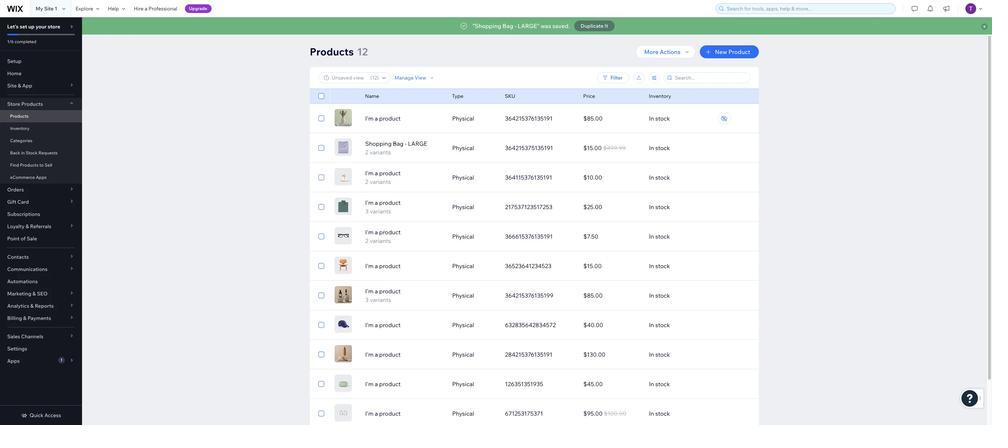 Task type: locate. For each thing, give the bounding box(es) containing it.
$15.00 left $499.99
[[584, 144, 602, 152]]

in stock for 364215376135191
[[650, 115, 671, 122]]

0 vertical spatial 12
[[357, 45, 368, 58]]

physical for 364215376135199
[[453, 292, 474, 299]]

8 i'm from the top
[[366, 351, 374, 358]]

settings link
[[0, 343, 82, 355]]

9 stock from the top
[[656, 351, 671, 358]]

physical for 36523641234523
[[453, 263, 474, 270]]

10 in from the top
[[650, 381, 655, 388]]

- left large"
[[515, 22, 517, 30]]

1 vertical spatial 2
[[366, 178, 369, 185]]

0 horizontal spatial -
[[405, 140, 407, 147]]

requests
[[39, 150, 58, 156]]

in stock link for 364215376135191
[[645, 110, 724, 127]]

back in stock requests link
[[0, 147, 82, 159]]

shopping
[[366, 140, 392, 147]]

5 i'm a product link from the top
[[361, 380, 448, 389]]

1 $15.00 from the top
[[584, 144, 602, 152]]

1 horizontal spatial 1
[[61, 358, 62, 363]]

& right billing
[[23, 315, 26, 322]]

3 in stock link from the top
[[645, 169, 724, 186]]

4 physical link from the top
[[448, 198, 501, 216]]

10 physical from the top
[[453, 381, 474, 388]]

setup link
[[0, 55, 82, 67]]

6 stock from the top
[[656, 263, 671, 270]]

back
[[10, 150, 20, 156]]

physical for 364115376135191
[[453, 174, 474, 181]]

4 variants from the top
[[370, 237, 391, 245]]

9 physical link from the top
[[448, 346, 501, 363]]

in stock
[[650, 115, 671, 122], [650, 144, 671, 152], [650, 174, 671, 181], [650, 203, 671, 211], [650, 233, 671, 240], [650, 263, 671, 270], [650, 292, 671, 299], [650, 322, 671, 329], [650, 351, 671, 358], [650, 381, 671, 388], [650, 410, 671, 417]]

10 physical link from the top
[[448, 376, 501, 393]]

None checkbox
[[319, 92, 324, 100], [319, 114, 324, 123], [319, 232, 324, 241], [319, 291, 324, 300], [319, 321, 324, 330], [319, 350, 324, 359], [319, 92, 324, 100], [319, 114, 324, 123], [319, 232, 324, 241], [319, 291, 324, 300], [319, 321, 324, 330], [319, 350, 324, 359]]

4 i'm a product from the top
[[366, 351, 401, 358]]

in for 366615376135191
[[650, 233, 655, 240]]

products up ecommerce apps
[[20, 162, 38, 168]]

5 physical from the top
[[453, 233, 474, 240]]

0 horizontal spatial site
[[7, 82, 17, 89]]

site down home
[[7, 82, 17, 89]]

0 vertical spatial $15.00
[[584, 144, 602, 152]]

& left seo on the left bottom
[[33, 291, 36, 297]]

products 12
[[310, 45, 368, 58]]

physical link for 364115376135191
[[448, 169, 501, 186]]

1 3 from the top
[[366, 208, 369, 215]]

physical link for 632835642834572
[[448, 317, 501, 334]]

6 i'm a product from the top
[[366, 410, 401, 417]]

in for 217537123517253
[[650, 203, 655, 211]]

bag inside alert
[[503, 22, 514, 30]]

7 product from the top
[[380, 322, 401, 329]]

364115376135191
[[505, 174, 553, 181]]

in
[[650, 115, 655, 122], [650, 144, 655, 152], [650, 174, 655, 181], [650, 203, 655, 211], [650, 233, 655, 240], [650, 263, 655, 270], [650, 292, 655, 299], [650, 322, 655, 329], [650, 351, 655, 358], [650, 381, 655, 388], [650, 410, 655, 417]]

)
[[378, 75, 379, 81]]

2 in from the top
[[650, 144, 655, 152]]

bag inside shopping bag - large 2 variants
[[393, 140, 404, 147]]

3 physical from the top
[[453, 174, 474, 181]]

1 vertical spatial 1
[[61, 358, 62, 363]]

12 up unsaved view field
[[357, 45, 368, 58]]

physical for 217537123517253
[[453, 203, 474, 211]]

$95.00
[[584, 410, 603, 417]]

payment
[[472, 22, 496, 30]]

6 physical link from the top
[[448, 258, 501, 275]]

2
[[366, 149, 369, 156], [366, 178, 369, 185], [366, 237, 369, 245]]

analytics & reports
[[7, 303, 54, 309]]

products inside the find products to sell link
[[20, 162, 38, 168]]

you haven't connected a payment method. customers won't be able to pay you.
[[405, 22, 620, 30]]

2 2 from the top
[[366, 178, 369, 185]]

in for 364215376135191
[[650, 115, 655, 122]]

3 2 from the top
[[366, 237, 369, 245]]

$85.00
[[584, 115, 603, 122], [584, 292, 603, 299]]

physical for 284215376135191
[[453, 351, 474, 358]]

my site 1
[[36, 5, 57, 12]]

3 i'm a product link from the top
[[361, 321, 448, 330]]

10 in stock link from the top
[[645, 376, 724, 393]]

1 vertical spatial 3
[[366, 296, 369, 304]]

in stock for 671253175371
[[650, 410, 671, 417]]

2 stock from the top
[[656, 144, 671, 152]]

$85.00 link
[[580, 110, 645, 127], [580, 287, 645, 304]]

in stock for 366615376135191
[[650, 233, 671, 240]]

in for 364215376135199
[[650, 292, 655, 299]]

$15.00 $499.99
[[584, 144, 626, 152]]

settings
[[7, 346, 27, 352]]

a
[[145, 5, 148, 12], [468, 22, 471, 30], [375, 115, 378, 122], [375, 170, 378, 177], [375, 199, 378, 206], [375, 229, 378, 236], [375, 263, 378, 270], [375, 288, 378, 295], [375, 322, 378, 329], [375, 351, 378, 358], [375, 381, 378, 388], [375, 410, 378, 417]]

2 i'm a product link from the top
[[361, 262, 448, 270]]

5 in from the top
[[650, 233, 655, 240]]

2 in stock from the top
[[650, 144, 671, 152]]

0 horizontal spatial inventory
[[10, 126, 29, 131]]

2 i'm a product 2 variants from the top
[[366, 229, 401, 245]]

i'm a product 3 variants for 364215376135199
[[366, 288, 401, 304]]

284215376135191 link
[[501, 346, 580, 363]]

12
[[357, 45, 368, 58], [372, 75, 378, 81]]

analytics
[[7, 303, 29, 309]]

5 i'm a product from the top
[[366, 381, 401, 388]]

& left app
[[18, 82, 21, 89]]

0 vertical spatial apps
[[36, 175, 47, 180]]

6 in stock link from the top
[[645, 258, 724, 275]]

364115376135191 link
[[501, 169, 580, 186]]

inventory inside sidebar element
[[10, 126, 29, 131]]

11 physical from the top
[[453, 410, 474, 417]]

5 in stock link from the top
[[645, 228, 724, 245]]

1 inside sidebar element
[[61, 358, 62, 363]]

variants for 364115376135191
[[370, 178, 391, 185]]

variants
[[370, 149, 391, 156], [370, 178, 391, 185], [370, 208, 391, 215], [370, 237, 391, 245], [370, 296, 391, 304]]

$85.00 for 364215376135199
[[584, 292, 603, 299]]

1 i'm a product link from the top
[[361, 114, 448, 123]]

& inside popup button
[[23, 315, 26, 322]]

$85.00 link for 364215376135191
[[580, 110, 645, 127]]

1 i'm a product 2 variants from the top
[[366, 170, 401, 185]]

Search for tools, apps, help & more... field
[[725, 4, 894, 14]]

0 vertical spatial bag
[[503, 22, 514, 30]]

9 in from the top
[[650, 351, 655, 358]]

- left large
[[405, 140, 407, 147]]

1 vertical spatial i'm a product 3 variants
[[366, 288, 401, 304]]

"shopping bag - large" was saved. alert
[[82, 17, 993, 35]]

1 variants from the top
[[370, 149, 391, 156]]

2 physical from the top
[[453, 144, 474, 152]]

& for loyalty
[[26, 223, 29, 230]]

9 in stock from the top
[[650, 351, 671, 358]]

ecommerce
[[10, 175, 35, 180]]

2 inside shopping bag - large 2 variants
[[366, 149, 369, 156]]

4 in stock link from the top
[[645, 198, 724, 216]]

$85.00 up $40.00
[[584, 292, 603, 299]]

1 in from the top
[[650, 115, 655, 122]]

1 vertical spatial to
[[39, 162, 44, 168]]

1 $85.00 link from the top
[[580, 110, 645, 127]]

8 physical from the top
[[453, 322, 474, 329]]

stock for 671253175371
[[656, 410, 671, 417]]

1 vertical spatial apps
[[7, 358, 20, 364]]

0 vertical spatial site
[[44, 5, 54, 12]]

bag left large
[[393, 140, 404, 147]]

6 product from the top
[[380, 288, 401, 295]]

5 stock from the top
[[656, 233, 671, 240]]

11 physical link from the top
[[448, 405, 501, 422]]

0 vertical spatial $85.00 link
[[580, 110, 645, 127]]

0 vertical spatial $85.00
[[584, 115, 603, 122]]

2 product from the top
[[380, 170, 401, 177]]

1 horizontal spatial -
[[515, 22, 517, 30]]

stock for 126351351935
[[656, 381, 671, 388]]

contacts button
[[0, 251, 82, 263]]

i'm a product link for 126351351935
[[361, 380, 448, 389]]

price
[[584, 93, 596, 99]]

in for 364215375135191
[[650, 144, 655, 152]]

1 i'm from the top
[[366, 115, 374, 122]]

- inside alert
[[515, 22, 517, 30]]

11 in from the top
[[650, 410, 655, 417]]

$10.00 link
[[580, 169, 645, 186]]

7 physical link from the top
[[448, 287, 501, 304]]

in for 671253175371
[[650, 410, 655, 417]]

1 horizontal spatial inventory
[[650, 93, 672, 99]]

7 in from the top
[[650, 292, 655, 299]]

12 for ( 12 )
[[372, 75, 378, 81]]

communications
[[7, 266, 48, 273]]

$15.00 down $7.50
[[584, 263, 602, 270]]

1 i'm a product from the top
[[366, 115, 401, 122]]

i'm a product
[[366, 115, 401, 122], [366, 263, 401, 270], [366, 322, 401, 329], [366, 351, 401, 358], [366, 381, 401, 388], [366, 410, 401, 417]]

10 i'm from the top
[[366, 410, 374, 417]]

be
[[569, 22, 576, 30]]

i'm a product for 284215376135191
[[366, 351, 401, 358]]

3 for 217537123517253
[[366, 208, 369, 215]]

in stock for 364215376135199
[[650, 292, 671, 299]]

632835642834572 link
[[501, 317, 580, 334]]

products down 'store'
[[10, 113, 29, 119]]

apps
[[36, 175, 47, 180], [7, 358, 20, 364]]

reports
[[35, 303, 54, 309]]

6 in from the top
[[650, 263, 655, 270]]

7 in stock link from the top
[[645, 287, 724, 304]]

card
[[17, 199, 29, 205]]

1 vertical spatial bag
[[393, 140, 404, 147]]

1/6 completed
[[7, 39, 36, 44]]

in stock link for 364115376135191
[[645, 169, 724, 186]]

i'm
[[366, 115, 374, 122], [366, 170, 374, 177], [366, 199, 374, 206], [366, 229, 374, 236], [366, 263, 374, 270], [366, 288, 374, 295], [366, 322, 374, 329], [366, 351, 374, 358], [366, 381, 374, 388], [366, 410, 374, 417]]

3 for 364215376135199
[[366, 296, 369, 304]]

1 right my on the top left of the page
[[55, 5, 57, 12]]

i'm a product for 36523641234523
[[366, 263, 401, 270]]

4 i'm from the top
[[366, 229, 374, 236]]

variants for 366615376135191
[[370, 237, 391, 245]]

7 i'm from the top
[[366, 322, 374, 329]]

product
[[380, 115, 401, 122], [380, 170, 401, 177], [380, 199, 401, 206], [380, 229, 401, 236], [380, 263, 401, 270], [380, 288, 401, 295], [380, 322, 401, 329], [380, 351, 401, 358], [380, 381, 401, 388], [380, 410, 401, 417]]

1 down settings link
[[61, 358, 62, 363]]

- inside shopping bag - large 2 variants
[[405, 140, 407, 147]]

& for analytics
[[30, 303, 34, 309]]

products up products link
[[21, 101, 43, 107]]

billing & payments button
[[0, 312, 82, 324]]

0 vertical spatial 1
[[55, 5, 57, 12]]

1 physical link from the top
[[448, 110, 501, 127]]

in for 126351351935
[[650, 381, 655, 388]]

bag left large"
[[503, 22, 514, 30]]

site & app button
[[0, 80, 82, 92]]

2 physical link from the top
[[448, 139, 501, 157]]

stock for 284215376135191
[[656, 351, 671, 358]]

2 variants from the top
[[370, 178, 391, 185]]

0 horizontal spatial 12
[[357, 45, 368, 58]]

physical for 126351351935
[[453, 381, 474, 388]]

subscriptions link
[[0, 208, 82, 220]]

apps down the find products to sell link
[[36, 175, 47, 180]]

to left sell
[[39, 162, 44, 168]]

3 physical link from the top
[[448, 169, 501, 186]]

4 physical from the top
[[453, 203, 474, 211]]

find products to sell
[[10, 162, 52, 168]]

8 in from the top
[[650, 322, 655, 329]]

1 vertical spatial $85.00 link
[[580, 287, 645, 304]]

find products to sell link
[[0, 159, 82, 171]]

variants for 364215376135199
[[370, 296, 391, 304]]

add payment method
[[624, 22, 683, 29]]

1 vertical spatial $85.00
[[584, 292, 603, 299]]

None checkbox
[[319, 144, 324, 152], [319, 173, 324, 182], [319, 203, 324, 211], [319, 262, 324, 270], [319, 380, 324, 389], [319, 409, 324, 418], [319, 144, 324, 152], [319, 173, 324, 182], [319, 203, 324, 211], [319, 262, 324, 270], [319, 380, 324, 389], [319, 409, 324, 418]]

1 horizontal spatial 12
[[372, 75, 378, 81]]

variants for 217537123517253
[[370, 208, 391, 215]]

products up unsaved view field
[[310, 45, 354, 58]]

0 vertical spatial 3
[[366, 208, 369, 215]]

professional
[[149, 5, 177, 12]]

3 variants from the top
[[370, 208, 391, 215]]

10 stock from the top
[[656, 381, 671, 388]]

3 stock from the top
[[656, 174, 671, 181]]

alert
[[82, 17, 993, 35]]

hire
[[134, 5, 144, 12]]

2 $85.00 from the top
[[584, 292, 603, 299]]

shopping bag - large 2 variants
[[366, 140, 428, 156]]

3 in from the top
[[650, 174, 655, 181]]

in stock link for 284215376135191
[[645, 346, 724, 363]]

1 vertical spatial $15.00
[[584, 263, 602, 270]]

0 horizontal spatial bag
[[393, 140, 404, 147]]

2 i'm a product 3 variants from the top
[[366, 288, 401, 304]]

1 i'm a product 3 variants from the top
[[366, 199, 401, 215]]

i'm a product for 632835642834572
[[366, 322, 401, 329]]

1 horizontal spatial apps
[[36, 175, 47, 180]]

7 stock from the top
[[656, 292, 671, 299]]

0 vertical spatial i'm a product 2 variants
[[366, 170, 401, 185]]

0 vertical spatial -
[[515, 22, 517, 30]]

1 $85.00 from the top
[[584, 115, 603, 122]]

6 physical from the top
[[453, 263, 474, 270]]

11 stock from the top
[[656, 410, 671, 417]]

1 horizontal spatial bag
[[503, 22, 514, 30]]

7 physical from the top
[[453, 292, 474, 299]]

4 in stock from the top
[[650, 203, 671, 211]]

let's
[[7, 23, 19, 30]]

4 i'm a product link from the top
[[361, 350, 448, 359]]

671253175371
[[505, 410, 543, 417]]

"shopping
[[473, 22, 502, 30]]

& left reports in the left bottom of the page
[[30, 303, 34, 309]]

store
[[48, 23, 60, 30]]

671253175371 link
[[501, 405, 580, 422]]

able
[[577, 22, 589, 30]]

1 vertical spatial -
[[405, 140, 407, 147]]

physical link for 217537123517253
[[448, 198, 501, 216]]

1 2 from the top
[[366, 149, 369, 156]]

$7.50 link
[[580, 228, 645, 245]]

2 for 366615376135191
[[366, 237, 369, 245]]

physical link for 366615376135191
[[448, 228, 501, 245]]

0 horizontal spatial to
[[39, 162, 44, 168]]

products inside products link
[[10, 113, 29, 119]]

0 vertical spatial to
[[590, 22, 596, 30]]

2 i'm a product from the top
[[366, 263, 401, 270]]

stock for 364215375135191
[[656, 144, 671, 152]]

$85.00 down 'price'
[[584, 115, 603, 122]]

2 $15.00 from the top
[[584, 263, 602, 270]]

i'm a product for 126351351935
[[366, 381, 401, 388]]

in stock for 284215376135191
[[650, 351, 671, 358]]

364215375135191 link
[[501, 139, 580, 157]]

0 vertical spatial 2
[[366, 149, 369, 156]]

1 vertical spatial 12
[[372, 75, 378, 81]]

1 vertical spatial i'm a product 2 variants
[[366, 229, 401, 245]]

2 in stock link from the top
[[645, 139, 724, 157]]

& right loyalty
[[26, 223, 29, 230]]

loyalty & referrals button
[[0, 220, 82, 233]]

sell
[[45, 162, 52, 168]]

haven't
[[417, 22, 436, 30]]

site right my on the top left of the page
[[44, 5, 54, 12]]

$15.00 for $15.00 $499.99
[[584, 144, 602, 152]]

in for 284215376135191
[[650, 351, 655, 358]]

8 product from the top
[[380, 351, 401, 358]]

let's set up your store
[[7, 23, 60, 30]]

0 vertical spatial inventory
[[650, 93, 672, 99]]

in stock link
[[645, 110, 724, 127], [645, 139, 724, 157], [645, 169, 724, 186], [645, 198, 724, 216], [645, 228, 724, 245], [645, 258, 724, 275], [645, 287, 724, 304], [645, 317, 724, 334], [645, 346, 724, 363], [645, 376, 724, 393], [645, 405, 724, 422]]

5 i'm from the top
[[366, 263, 374, 270]]

filter button
[[598, 72, 630, 83]]

5 in stock from the top
[[650, 233, 671, 240]]

1 in stock from the top
[[650, 115, 671, 122]]

6 i'm a product link from the top
[[361, 409, 448, 418]]

4 stock from the top
[[656, 203, 671, 211]]

1 in stock link from the top
[[645, 110, 724, 127]]

manage view
[[395, 75, 427, 81]]

to inside sidebar element
[[39, 162, 44, 168]]

8 physical link from the top
[[448, 317, 501, 334]]

2 vertical spatial 2
[[366, 237, 369, 245]]

1 vertical spatial site
[[7, 82, 17, 89]]

364215375135191
[[505, 144, 553, 152]]

36523641234523
[[505, 263, 552, 270]]

3 in stock from the top
[[650, 174, 671, 181]]

10 in stock from the top
[[650, 381, 671, 388]]

12 up "name" at the top of page
[[372, 75, 378, 81]]

8 stock from the top
[[656, 322, 671, 329]]

0 horizontal spatial 1
[[55, 5, 57, 12]]

products link
[[0, 110, 82, 122]]

0 vertical spatial i'm a product 3 variants
[[366, 199, 401, 215]]

to inside alert
[[590, 22, 596, 30]]

in stock for 364215375135191
[[650, 144, 671, 152]]

apps down settings
[[7, 358, 20, 364]]

to left pay
[[590, 22, 596, 30]]

1 vertical spatial inventory
[[10, 126, 29, 131]]

categories
[[10, 138, 32, 143]]

$85.00 link up $499.99
[[580, 110, 645, 127]]

$85.00 link down $15.00 link
[[580, 287, 645, 304]]

quick access button
[[21, 412, 61, 419]]

gift card button
[[0, 196, 82, 208]]

$130.00 link
[[580, 346, 645, 363]]

1 horizontal spatial to
[[590, 22, 596, 30]]

new product button
[[700, 45, 760, 58]]

217537123517253
[[505, 203, 553, 211]]

in stock link for 671253175371
[[645, 405, 724, 422]]

physical
[[453, 115, 474, 122], [453, 144, 474, 152], [453, 174, 474, 181], [453, 203, 474, 211], [453, 233, 474, 240], [453, 263, 474, 270], [453, 292, 474, 299], [453, 322, 474, 329], [453, 351, 474, 358], [453, 381, 474, 388], [453, 410, 474, 417]]

$45.00 link
[[580, 376, 645, 393]]

$15.00 link
[[580, 258, 645, 275]]

8 in stock from the top
[[650, 322, 671, 329]]

sku
[[505, 93, 516, 99]]



Task type: describe. For each thing, give the bounding box(es) containing it.
in stock link for 366615376135191
[[645, 228, 724, 245]]

physical for 366615376135191
[[453, 233, 474, 240]]

more actions
[[645, 48, 681, 55]]

back in stock requests
[[10, 150, 58, 156]]

method
[[661, 22, 683, 29]]

sales channels button
[[0, 331, 82, 343]]

6 i'm from the top
[[366, 288, 374, 295]]

$40.00 link
[[580, 317, 645, 334]]

i'm a product link for 364215376135191
[[361, 114, 448, 123]]

orders button
[[0, 184, 82, 196]]

$40.00
[[584, 322, 604, 329]]

point of sale
[[7, 236, 37, 242]]

in stock for 632835642834572
[[650, 322, 671, 329]]

217537123517253 link
[[501, 198, 580, 216]]

in stock link for 217537123517253
[[645, 198, 724, 216]]

& for billing
[[23, 315, 26, 322]]

stock for 217537123517253
[[656, 203, 671, 211]]

point of sale link
[[0, 233, 82, 245]]

i'm a product link for 671253175371
[[361, 409, 448, 418]]

gift
[[7, 199, 16, 205]]

channels
[[21, 333, 43, 340]]

$95.00 $100.00
[[584, 410, 627, 417]]

i'm a product for 671253175371
[[366, 410, 401, 417]]

i'm a product link for 632835642834572
[[361, 321, 448, 330]]

( 12 )
[[371, 75, 379, 81]]

i'm a product link for 284215376135191
[[361, 350, 448, 359]]

payments
[[28, 315, 51, 322]]

in stock link for 364215375135191
[[645, 139, 724, 157]]

in stock for 36523641234523
[[650, 263, 671, 270]]

physical for 671253175371
[[453, 410, 474, 417]]

automations
[[7, 278, 38, 285]]

632835642834572
[[505, 322, 556, 329]]

- for large"
[[515, 22, 517, 30]]

quick access
[[30, 412, 61, 419]]

quick
[[30, 412, 43, 419]]

subscriptions
[[7, 211, 40, 218]]

payment
[[636, 22, 660, 29]]

sales channels
[[7, 333, 43, 340]]

automations link
[[0, 276, 82, 288]]

upgrade
[[189, 6, 207, 11]]

it
[[605, 23, 609, 29]]

ecommerce apps link
[[0, 171, 82, 184]]

you
[[405, 22, 416, 30]]

364215376135191 link
[[501, 110, 580, 127]]

duplicate
[[581, 23, 604, 29]]

& for site
[[18, 82, 21, 89]]

site & app
[[7, 82, 32, 89]]

& for marketing
[[33, 291, 36, 297]]

$130.00
[[584, 351, 606, 358]]

126351351935
[[505, 381, 544, 388]]

sidebar element
[[0, 17, 82, 425]]

physical for 364215375135191
[[453, 144, 474, 152]]

was
[[541, 22, 552, 30]]

1 horizontal spatial site
[[44, 5, 54, 12]]

stock
[[26, 150, 38, 156]]

$15.00 for $15.00
[[584, 263, 602, 270]]

stock for 36523641234523
[[656, 263, 671, 270]]

in stock for 217537123517253
[[650, 203, 671, 211]]

physical link for 364215376135191
[[448, 110, 501, 127]]

stock for 364215376135199
[[656, 292, 671, 299]]

add payment method link
[[624, 21, 683, 30]]

$7.50
[[584, 233, 599, 240]]

in stock for 364115376135191
[[650, 174, 671, 181]]

site inside popup button
[[7, 82, 17, 89]]

in stock link for 632835642834572
[[645, 317, 724, 334]]

10 product from the top
[[380, 410, 401, 417]]

1/6
[[7, 39, 14, 44]]

Unsaved view field
[[330, 73, 369, 83]]

$85.00 for 364215376135191
[[584, 115, 603, 122]]

in for 632835642834572
[[650, 322, 655, 329]]

physical link for 36523641234523
[[448, 258, 501, 275]]

customers
[[522, 22, 551, 30]]

physical for 364215376135191
[[453, 115, 474, 122]]

in stock for 126351351935
[[650, 381, 671, 388]]

store products
[[7, 101, 43, 107]]

4 product from the top
[[380, 229, 401, 236]]

- for large
[[405, 140, 407, 147]]

saved.
[[553, 22, 570, 30]]

filter
[[611, 75, 623, 81]]

analytics & reports button
[[0, 300, 82, 312]]

alert containing add payment method
[[82, 17, 993, 35]]

you.
[[608, 22, 620, 30]]

physical link for 126351351935
[[448, 376, 501, 393]]

in stock link for 364215376135199
[[645, 287, 724, 304]]

$100.00
[[604, 410, 627, 417]]

i'm a product 2 variants for 364115376135191
[[366, 170, 401, 185]]

ecommerce apps
[[10, 175, 47, 180]]

(
[[371, 75, 372, 81]]

3 product from the top
[[380, 199, 401, 206]]

view
[[415, 75, 427, 81]]

variants inside shopping bag - large 2 variants
[[370, 149, 391, 156]]

"shopping bag - large" was saved.
[[473, 22, 570, 30]]

1 product from the top
[[380, 115, 401, 122]]

in for 364115376135191
[[650, 174, 655, 181]]

i'm a product 2 variants for 366615376135191
[[366, 229, 401, 245]]

in stock link for 126351351935
[[645, 376, 724, 393]]

3 i'm from the top
[[366, 199, 374, 206]]

duplicate it button
[[575, 21, 615, 31]]

won't
[[553, 22, 568, 30]]

stock for 364215376135191
[[656, 115, 671, 122]]

2 for 364115376135191
[[366, 178, 369, 185]]

seo
[[37, 291, 48, 297]]

stock for 632835642834572
[[656, 322, 671, 329]]

126351351935 link
[[501, 376, 580, 393]]

bag for "shopping
[[503, 22, 514, 30]]

$25.00
[[584, 203, 603, 211]]

12 for products 12
[[357, 45, 368, 58]]

i'm a product link for 36523641234523
[[361, 262, 448, 270]]

categories link
[[0, 135, 82, 147]]

9 product from the top
[[380, 381, 401, 388]]

sale
[[27, 236, 37, 242]]

2 i'm from the top
[[366, 170, 374, 177]]

hire a professional link
[[130, 0, 182, 17]]

5 product from the top
[[380, 263, 401, 270]]

in stock link for 36523641234523
[[645, 258, 724, 275]]

364215376135199 link
[[501, 287, 580, 304]]

9 i'm from the top
[[366, 381, 374, 388]]

contacts
[[7, 254, 29, 260]]

hire a professional
[[134, 5, 177, 12]]

products inside store products dropdown button
[[21, 101, 43, 107]]

find
[[10, 162, 19, 168]]

$85.00 link for 364215376135199
[[580, 287, 645, 304]]

physical link for 364215376135199
[[448, 287, 501, 304]]

point
[[7, 236, 20, 242]]

stock for 366615376135191
[[656, 233, 671, 240]]

stock for 364115376135191
[[656, 174, 671, 181]]

physical link for 284215376135191
[[448, 346, 501, 363]]

gift card
[[7, 199, 29, 205]]

large
[[408, 140, 428, 147]]

marketing & seo
[[7, 291, 48, 297]]

completed
[[15, 39, 36, 44]]

access
[[45, 412, 61, 419]]

Search... field
[[673, 73, 748, 83]]

$45.00
[[584, 381, 603, 388]]

physical link for 671253175371
[[448, 405, 501, 422]]

i'm a product for 364215376135191
[[366, 115, 401, 122]]

physical link for 364215375135191
[[448, 139, 501, 157]]

0 horizontal spatial apps
[[7, 358, 20, 364]]

large"
[[518, 22, 540, 30]]

$10.00
[[584, 174, 603, 181]]

bag for shopping
[[393, 140, 404, 147]]

physical for 632835642834572
[[453, 322, 474, 329]]

in for 36523641234523
[[650, 263, 655, 270]]

app
[[22, 82, 32, 89]]

home link
[[0, 67, 82, 80]]

product
[[729, 48, 751, 55]]

up
[[28, 23, 35, 30]]

marketing & seo button
[[0, 288, 82, 300]]

communications button
[[0, 263, 82, 276]]

i'm a product 3 variants for 217537123517253
[[366, 199, 401, 215]]



Task type: vqa. For each thing, say whether or not it's contained in the screenshot.
sale
yes



